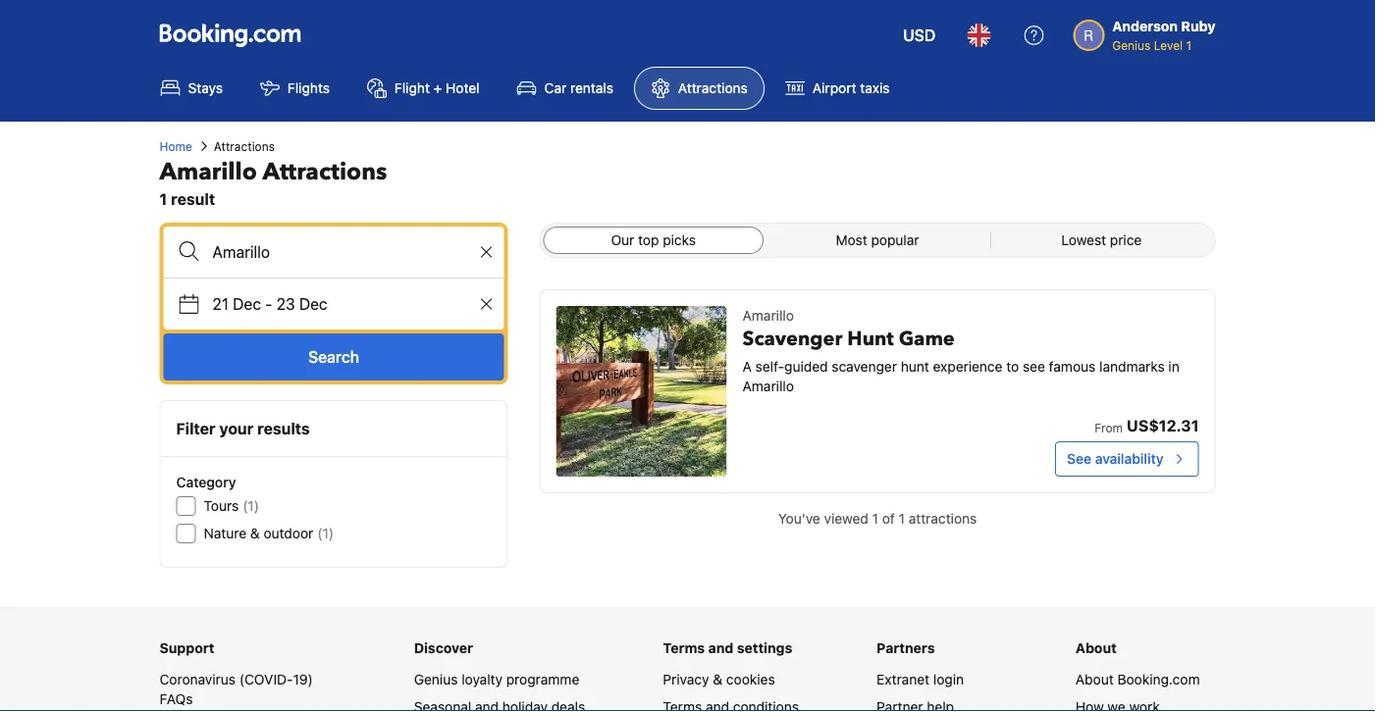 Task type: describe. For each thing, give the bounding box(es) containing it.
1 vertical spatial attractions
[[214, 139, 275, 153]]

experience
[[933, 359, 1003, 375]]

scavenger
[[743, 326, 843, 353]]

21
[[213, 295, 229, 314]]

taxis
[[860, 80, 890, 96]]

cookies
[[726, 672, 775, 688]]

picks
[[663, 232, 696, 248]]

1 right of
[[899, 511, 905, 527]]

amarillo for attractions
[[160, 156, 257, 188]]

-
[[265, 295, 272, 314]]

hunt
[[901, 359, 930, 375]]

1 dec from the left
[[233, 295, 261, 314]]

usd button
[[892, 12, 948, 59]]

privacy & cookies
[[663, 672, 775, 688]]

coronavirus
[[160, 672, 236, 688]]

guided
[[785, 359, 828, 375]]

settings
[[737, 641, 793, 657]]

stays
[[188, 80, 223, 96]]

privacy & cookies link
[[663, 672, 775, 688]]

nature
[[204, 526, 247, 542]]

usd
[[903, 26, 936, 45]]

from us$12.31
[[1095, 417, 1199, 435]]

discover
[[414, 641, 473, 657]]

about booking.com
[[1076, 672, 1200, 688]]

23
[[276, 295, 295, 314]]

rentals
[[570, 80, 614, 96]]

a
[[743, 359, 752, 375]]

search button
[[163, 334, 504, 381]]

stays link
[[144, 67, 240, 110]]

level
[[1154, 38, 1183, 52]]

and
[[709, 641, 734, 657]]

your
[[219, 420, 254, 438]]

price
[[1110, 232, 1142, 248]]

filter
[[176, 420, 216, 438]]

genius inside anderson ruby genius level 1
[[1113, 38, 1151, 52]]

lowest price
[[1062, 232, 1142, 248]]

0 horizontal spatial (1)
[[243, 498, 259, 514]]

most popular
[[836, 232, 920, 248]]

coronavirus (covid-19) faqs link
[[160, 672, 313, 708]]

amarillo scavenger hunt game a self-guided scavenger hunt experience to see famous landmarks in amarillo
[[743, 308, 1180, 395]]

attractions inside amarillo attractions 1 result
[[263, 156, 387, 188]]

ruby
[[1182, 18, 1216, 34]]

flight
[[395, 80, 430, 96]]

& for privacy
[[713, 672, 723, 688]]

about for about booking.com
[[1076, 672, 1114, 688]]

programme
[[506, 672, 580, 688]]

availability
[[1095, 451, 1164, 467]]

most
[[836, 232, 868, 248]]

tours (1)
[[204, 498, 259, 514]]

amarillo for scavenger
[[743, 308, 794, 324]]

terms and settings
[[663, 641, 793, 657]]

privacy
[[663, 672, 709, 688]]

attractions link
[[634, 67, 765, 110]]

famous
[[1049, 359, 1096, 375]]

popular
[[871, 232, 920, 248]]

Where are you going? search field
[[163, 227, 504, 278]]

1 vertical spatial genius
[[414, 672, 458, 688]]

terms
[[663, 641, 705, 657]]

airport taxis link
[[769, 67, 907, 110]]

2 dec from the left
[[299, 295, 327, 314]]

self-
[[756, 359, 785, 375]]

1 left of
[[872, 511, 879, 527]]

flights
[[288, 80, 330, 96]]

search
[[308, 348, 359, 367]]

result
[[171, 190, 215, 209]]

game
[[899, 326, 955, 353]]

attractions
[[909, 511, 977, 527]]



Task type: vqa. For each thing, say whether or not it's contained in the screenshot.
-
yes



Task type: locate. For each thing, give the bounding box(es) containing it.
hunt
[[848, 326, 894, 353]]

flight + hotel link
[[350, 67, 496, 110]]

0 vertical spatial &
[[250, 526, 260, 542]]

1 inside amarillo attractions 1 result
[[160, 190, 167, 209]]

1 horizontal spatial dec
[[299, 295, 327, 314]]

car rentals
[[544, 80, 614, 96]]

airport
[[813, 80, 857, 96]]

(1)
[[243, 498, 259, 514], [317, 526, 334, 542]]

about for about
[[1076, 641, 1117, 657]]

filter your results
[[176, 420, 310, 438]]

extranet login
[[877, 672, 964, 688]]

our
[[611, 232, 635, 248]]

home
[[160, 139, 192, 153]]

about left booking.com
[[1076, 672, 1114, 688]]

our top picks
[[611, 232, 696, 248]]

1 vertical spatial &
[[713, 672, 723, 688]]

scavenger
[[832, 359, 897, 375]]

1 horizontal spatial genius
[[1113, 38, 1151, 52]]

viewed
[[824, 511, 869, 527]]

lowest
[[1062, 232, 1107, 248]]

dec left -
[[233, 295, 261, 314]]

2 vertical spatial amarillo
[[743, 378, 794, 395]]

amarillo up result
[[160, 156, 257, 188]]

about booking.com link
[[1076, 672, 1200, 688]]

landmarks
[[1100, 359, 1165, 375]]

in
[[1169, 359, 1180, 375]]

genius down "discover"
[[414, 672, 458, 688]]

0 horizontal spatial dec
[[233, 295, 261, 314]]

you've
[[778, 511, 821, 527]]

amarillo inside amarillo attractions 1 result
[[160, 156, 257, 188]]

of
[[882, 511, 895, 527]]

0 horizontal spatial genius
[[414, 672, 458, 688]]

1 horizontal spatial (1)
[[317, 526, 334, 542]]

nature & outdoor (1)
[[204, 526, 334, 542]]

& right 'nature'
[[250, 526, 260, 542]]

amarillo down self- at the right
[[743, 378, 794, 395]]

0 vertical spatial (1)
[[243, 498, 259, 514]]

19)
[[293, 672, 313, 688]]

login
[[934, 672, 964, 688]]

dec right the 23
[[299, 295, 327, 314]]

& for nature
[[250, 526, 260, 542]]

from
[[1095, 421, 1123, 435]]

1
[[1187, 38, 1192, 52], [160, 190, 167, 209], [872, 511, 879, 527], [899, 511, 905, 527]]

see
[[1023, 359, 1046, 375]]

results
[[257, 420, 310, 438]]

0 vertical spatial attractions
[[678, 80, 748, 96]]

genius loyalty programme link
[[414, 672, 580, 688]]

tours
[[204, 498, 239, 514]]

2 vertical spatial attractions
[[263, 156, 387, 188]]

scavenger hunt game image
[[556, 306, 727, 477]]

hotel
[[446, 80, 480, 96]]

us$12.31
[[1127, 417, 1199, 435]]

(1) right tours
[[243, 498, 259, 514]]

& down "and"
[[713, 672, 723, 688]]

1 vertical spatial (1)
[[317, 526, 334, 542]]

1 vertical spatial about
[[1076, 672, 1114, 688]]

see availability
[[1067, 451, 1164, 467]]

0 horizontal spatial &
[[250, 526, 260, 542]]

you've viewed 1 of 1 attractions
[[778, 511, 977, 527]]

to
[[1007, 359, 1019, 375]]

coronavirus (covid-19) faqs
[[160, 672, 313, 708]]

amarillo up scavenger
[[743, 308, 794, 324]]

1 about from the top
[[1076, 641, 1117, 657]]

booking.com
[[1118, 672, 1200, 688]]

your account menu anderson ruby genius level 1 element
[[1073, 9, 1224, 54]]

2 about from the top
[[1076, 672, 1114, 688]]

faqs
[[160, 692, 193, 708]]

loyalty
[[462, 672, 503, 688]]

see
[[1067, 451, 1092, 467]]

genius down anderson
[[1113, 38, 1151, 52]]

&
[[250, 526, 260, 542], [713, 672, 723, 688]]

support
[[160, 641, 215, 657]]

extranet
[[877, 672, 930, 688]]

about up the about booking.com link
[[1076, 641, 1117, 657]]

attractions
[[678, 80, 748, 96], [214, 139, 275, 153], [263, 156, 387, 188]]

anderson ruby genius level 1
[[1113, 18, 1216, 52]]

0 vertical spatial genius
[[1113, 38, 1151, 52]]

car rentals link
[[500, 67, 630, 110]]

1 right level in the right top of the page
[[1187, 38, 1192, 52]]

(1) right the outdoor
[[317, 526, 334, 542]]

flight + hotel
[[395, 80, 480, 96]]

genius loyalty programme
[[414, 672, 580, 688]]

genius
[[1113, 38, 1151, 52], [414, 672, 458, 688]]

home link
[[160, 137, 192, 155]]

extranet login link
[[877, 672, 964, 688]]

0 vertical spatial about
[[1076, 641, 1117, 657]]

1 inside anderson ruby genius level 1
[[1187, 38, 1192, 52]]

+
[[434, 80, 442, 96]]

top
[[638, 232, 659, 248]]

0 vertical spatial amarillo
[[160, 156, 257, 188]]

partners
[[877, 641, 935, 657]]

airport taxis
[[813, 80, 890, 96]]

1 horizontal spatial &
[[713, 672, 723, 688]]

flights link
[[243, 67, 347, 110]]

21 dec - 23 dec
[[213, 295, 327, 314]]

(covid-
[[239, 672, 293, 688]]

about
[[1076, 641, 1117, 657], [1076, 672, 1114, 688]]

1 vertical spatial amarillo
[[743, 308, 794, 324]]

amarillo attractions 1 result
[[160, 156, 387, 209]]

anderson
[[1113, 18, 1178, 34]]

1 left result
[[160, 190, 167, 209]]

car
[[544, 80, 567, 96]]

booking.com image
[[160, 24, 301, 47]]

dec
[[233, 295, 261, 314], [299, 295, 327, 314]]



